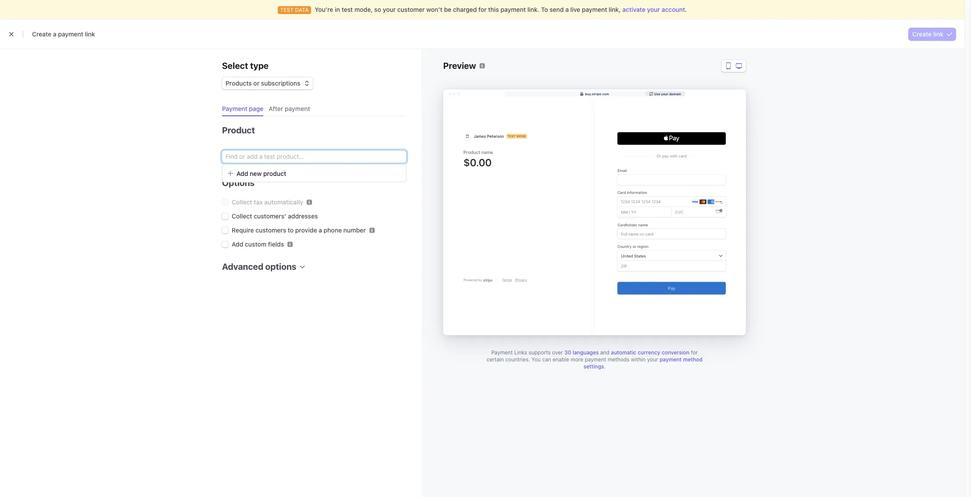 Task type: locate. For each thing, give the bounding box(es) containing it.
customers'
[[254, 212, 286, 220]]

methods
[[608, 356, 630, 363]]

payment inside button
[[222, 105, 247, 112]]

2 create from the left
[[913, 30, 932, 38]]

collect customers' addresses
[[232, 212, 318, 220]]

mode,
[[355, 6, 373, 13]]

payment inside button
[[285, 105, 310, 112]]

add inside payment page tab panel
[[232, 241, 243, 248]]

add up the options
[[237, 170, 248, 177]]

2 collect from the top
[[232, 212, 252, 220]]

1 horizontal spatial for
[[691, 349, 698, 356]]

0 horizontal spatial for
[[479, 6, 487, 13]]

add down require
[[232, 241, 243, 248]]

use your domain button
[[645, 91, 686, 96]]

tax
[[254, 198, 263, 206]]

create inside create link button
[[913, 30, 932, 38]]

or
[[253, 79, 259, 87]]

automatic
[[611, 349, 637, 356]]

a
[[566, 6, 569, 13], [53, 30, 56, 38], [319, 226, 322, 234]]

create a payment link
[[32, 30, 95, 38]]

customers
[[256, 226, 286, 234]]

payment links supports over 30 languages and automatic currency conversion
[[491, 349, 690, 356]]

number
[[344, 226, 366, 234]]

require
[[232, 226, 254, 234]]

collect for collect tax automatically
[[232, 198, 252, 206]]

in
[[335, 6, 340, 13]]

account
[[662, 6, 685, 13]]

select
[[222, 61, 248, 71]]

0 vertical spatial .
[[685, 6, 687, 13]]

your right use
[[661, 92, 669, 95]]

0 horizontal spatial a
[[53, 30, 56, 38]]

payment inside for certain countries. you can enable more payment methods within your
[[585, 356, 606, 363]]

buy.stripe.com
[[585, 92, 609, 95]]

after
[[269, 105, 283, 112]]

supports
[[529, 349, 551, 356]]

your inside button
[[661, 92, 669, 95]]

0 vertical spatial a
[[566, 6, 569, 13]]

0 vertical spatial for
[[479, 6, 487, 13]]

conversion
[[662, 349, 690, 356]]

link.
[[528, 6, 540, 13]]

0 horizontal spatial payment
[[222, 105, 247, 112]]

add for add new product
[[237, 170, 248, 177]]

advanced options button
[[219, 256, 305, 273]]

for
[[479, 6, 487, 13], [691, 349, 698, 356]]

1 vertical spatial a
[[53, 30, 56, 38]]

your down automatic currency conversion link
[[647, 356, 658, 363]]

payment link settings tab list
[[219, 102, 406, 116]]

1 horizontal spatial .
[[685, 6, 687, 13]]

select type
[[222, 61, 269, 71]]

2 horizontal spatial a
[[566, 6, 569, 13]]

create
[[32, 30, 51, 38], [913, 30, 932, 38]]

1 horizontal spatial create
[[913, 30, 932, 38]]

provide
[[295, 226, 317, 234]]

live
[[571, 6, 580, 13]]

send
[[550, 6, 564, 13]]

1 vertical spatial collect
[[232, 212, 252, 220]]

advanced options
[[222, 262, 296, 272]]

type
[[250, 61, 269, 71]]

page
[[249, 105, 263, 112]]

payment
[[222, 105, 247, 112], [491, 349, 513, 356]]

create link
[[913, 30, 944, 38]]

1 vertical spatial for
[[691, 349, 698, 356]]

1 horizontal spatial a
[[319, 226, 322, 234]]

add new product
[[237, 170, 286, 177]]

subscriptions
[[261, 79, 300, 87]]

your
[[383, 6, 396, 13], [647, 6, 660, 13], [661, 92, 669, 95], [647, 356, 658, 363]]

0 vertical spatial add
[[237, 170, 248, 177]]

products or subscriptions
[[226, 79, 300, 87]]

collect for collect customers' addresses
[[232, 212, 252, 220]]

collect up require
[[232, 212, 252, 220]]

1 vertical spatial .
[[604, 363, 606, 370]]

add new product button
[[223, 166, 406, 181]]

require customers to provide a phone number
[[232, 226, 366, 234]]

your inside for certain countries. you can enable more payment methods within your
[[647, 356, 658, 363]]

link
[[85, 30, 95, 38], [934, 30, 944, 38]]

links
[[514, 349, 527, 356]]

collect left tax
[[232, 198, 252, 206]]

method
[[683, 356, 703, 363]]

for left this
[[479, 6, 487, 13]]

0 vertical spatial collect
[[232, 198, 252, 206]]

after payment button
[[265, 102, 315, 116]]

domain
[[670, 92, 681, 95]]

2 link from the left
[[934, 30, 944, 38]]

custom
[[245, 241, 267, 248]]

for up method
[[691, 349, 698, 356]]

phone
[[324, 226, 342, 234]]

activate your account link
[[623, 6, 685, 13]]

2 vertical spatial a
[[319, 226, 322, 234]]

options
[[265, 262, 296, 272]]

1 vertical spatial add
[[232, 241, 243, 248]]

payment
[[501, 6, 526, 13], [582, 6, 607, 13], [58, 30, 83, 38], [285, 105, 310, 112], [585, 356, 606, 363], [660, 356, 682, 363]]

payment page
[[222, 105, 263, 112]]

1 link from the left
[[85, 30, 95, 38]]

0 horizontal spatial create
[[32, 30, 51, 38]]

.
[[685, 6, 687, 13], [604, 363, 606, 370]]

you're in test mode, so your customer won't be charged for this payment link. to send a live payment link, activate your account .
[[315, 6, 687, 13]]

0 vertical spatial payment
[[222, 105, 247, 112]]

collect
[[232, 198, 252, 206], [232, 212, 252, 220]]

customer
[[397, 6, 425, 13]]

1 horizontal spatial link
[[934, 30, 944, 38]]

add inside add new product button
[[237, 170, 248, 177]]

addresses
[[288, 212, 318, 220]]

1 vertical spatial payment
[[491, 349, 513, 356]]

payment for payment page
[[222, 105, 247, 112]]

30
[[565, 349, 571, 356]]

payment up certain
[[491, 349, 513, 356]]

payment inside payment method settings
[[660, 356, 682, 363]]

payment method settings link
[[584, 356, 703, 370]]

1 create from the left
[[32, 30, 51, 38]]

1 collect from the top
[[232, 198, 252, 206]]

you're
[[315, 6, 333, 13]]

0 horizontal spatial link
[[85, 30, 95, 38]]

over
[[552, 349, 563, 356]]

payment left page
[[222, 105, 247, 112]]

1 horizontal spatial payment
[[491, 349, 513, 356]]

be
[[444, 6, 452, 13]]

products or subscriptions button
[[222, 75, 313, 90]]

add
[[237, 170, 248, 177], [232, 241, 243, 248]]



Task type: describe. For each thing, give the bounding box(es) containing it.
enable
[[553, 356, 569, 363]]

products
[[226, 79, 252, 87]]

create link button
[[909, 28, 956, 40]]

add custom fields
[[232, 241, 284, 248]]

so
[[374, 6, 381, 13]]

test
[[342, 6, 353, 13]]

0 horizontal spatial .
[[604, 363, 606, 370]]

create for create a payment link
[[32, 30, 51, 38]]

more
[[571, 356, 583, 363]]

Find or add a test product… text field
[[222, 151, 406, 163]]

add for add custom fields
[[232, 241, 243, 248]]

and
[[600, 349, 610, 356]]

you
[[532, 356, 541, 363]]

to
[[288, 226, 294, 234]]

use your domain
[[654, 92, 681, 95]]

product
[[222, 125, 255, 135]]

your right so
[[383, 6, 396, 13]]

for inside for certain countries. you can enable more payment methods within your
[[691, 349, 698, 356]]

advanced
[[222, 262, 263, 272]]

automatic currency conversion link
[[611, 349, 690, 356]]

currency
[[638, 349, 660, 356]]

to
[[541, 6, 548, 13]]

30 languages link
[[565, 349, 599, 356]]

can
[[542, 356, 551, 363]]

payment page tab panel
[[215, 116, 406, 285]]

certain
[[487, 356, 504, 363]]

options
[[222, 178, 255, 188]]

use
[[654, 92, 661, 95]]

countries.
[[505, 356, 530, 363]]

link inside create link button
[[934, 30, 944, 38]]

a inside payment page tab panel
[[319, 226, 322, 234]]

link,
[[609, 6, 621, 13]]

product
[[263, 170, 286, 177]]

within
[[631, 356, 646, 363]]

activate
[[623, 6, 646, 13]]

won't
[[426, 6, 443, 13]]

preview
[[443, 61, 476, 71]]

new
[[250, 170, 262, 177]]

charged
[[453, 6, 477, 13]]

fields
[[268, 241, 284, 248]]

your right activate
[[647, 6, 660, 13]]

after payment
[[269, 105, 310, 112]]

payment method settings
[[584, 356, 703, 370]]

collect tax automatically
[[232, 198, 303, 206]]

automatically
[[264, 198, 303, 206]]

languages
[[573, 349, 599, 356]]

this
[[488, 6, 499, 13]]

payment for payment links supports over 30 languages and automatic currency conversion
[[491, 349, 513, 356]]

for certain countries. you can enable more payment methods within your
[[487, 349, 698, 363]]

settings
[[584, 363, 604, 370]]

payment page button
[[219, 102, 269, 116]]

create for create link
[[913, 30, 932, 38]]



Task type: vqa. For each thing, say whether or not it's contained in the screenshot.
payment method settings
yes



